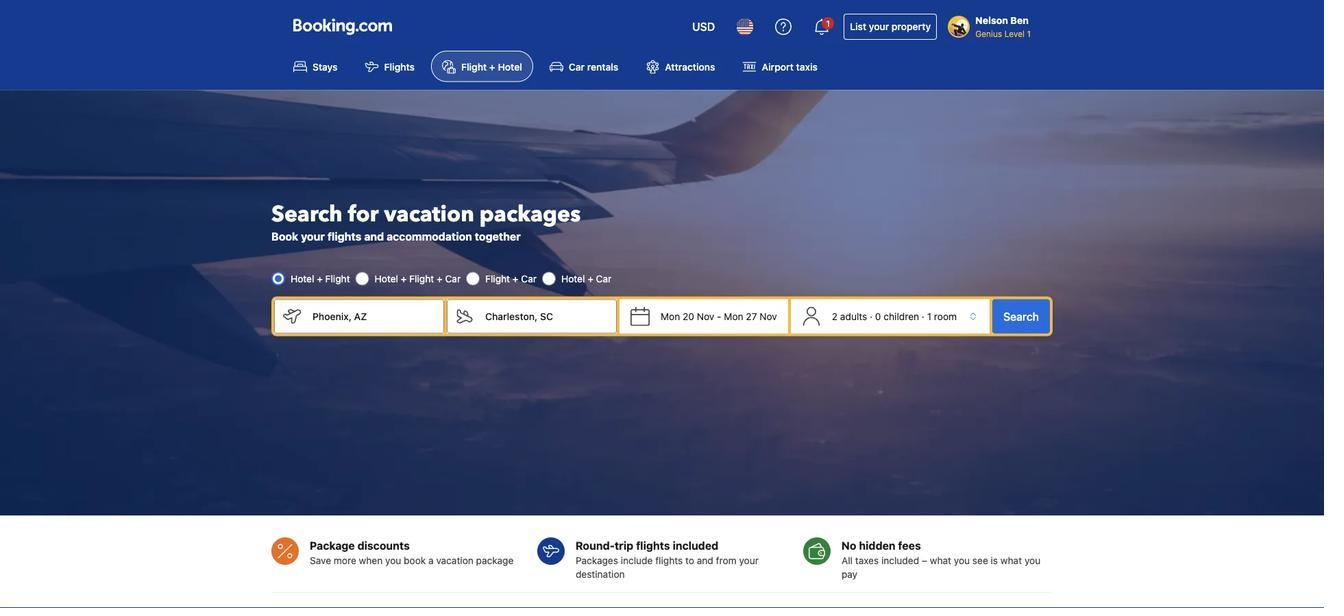 Task type: locate. For each thing, give the bounding box(es) containing it.
0 horizontal spatial search
[[271, 199, 343, 229]]

0 horizontal spatial included
[[673, 539, 719, 552]]

you
[[385, 555, 401, 566], [954, 555, 970, 566], [1025, 555, 1041, 566]]

search
[[271, 199, 343, 229], [1004, 310, 1039, 323]]

2 horizontal spatial you
[[1025, 555, 1041, 566]]

mon right '-'
[[724, 311, 744, 322]]

included inside no hidden fees all taxes included – what you see is what you pay
[[882, 555, 919, 566]]

for
[[348, 199, 379, 229]]

1 vertical spatial vacation
[[436, 555, 474, 566]]

save
[[310, 555, 331, 566]]

booking.com online hotel reservations image
[[293, 19, 392, 35]]

vacation up accommodation
[[384, 199, 474, 229]]

+
[[489, 61, 496, 72], [317, 273, 323, 284], [401, 273, 407, 284], [437, 273, 443, 284], [513, 273, 519, 284], [588, 273, 594, 284]]

1 horizontal spatial your
[[739, 555, 759, 566]]

flights for for
[[328, 230, 362, 243]]

0 horizontal spatial ·
[[870, 311, 873, 322]]

usd button
[[684, 10, 723, 43]]

your right book at the left top
[[301, 230, 325, 243]]

2 adults · 0 children · 1 room
[[832, 311, 957, 322]]

0 vertical spatial and
[[364, 230, 384, 243]]

genius
[[976, 29, 1003, 38]]

your inside 'round-trip flights included packages include flights to and from your destination'
[[739, 555, 759, 566]]

0 horizontal spatial you
[[385, 555, 401, 566]]

from
[[716, 555, 737, 566]]

· left 0
[[870, 311, 873, 322]]

+ for hotel + car
[[588, 273, 594, 284]]

mon
[[661, 311, 680, 322], [724, 311, 744, 322]]

search inside the search for vacation packages book your flights and accommodation together
[[271, 199, 343, 229]]

2 horizontal spatial 1
[[1027, 29, 1031, 38]]

discounts
[[358, 539, 410, 552]]

car
[[569, 61, 585, 72], [445, 273, 461, 284], [521, 273, 537, 284], [596, 273, 612, 284]]

vacation
[[384, 199, 474, 229], [436, 555, 474, 566]]

included down fees
[[882, 555, 919, 566]]

usd
[[692, 20, 715, 33]]

1 vertical spatial your
[[301, 230, 325, 243]]

attractions
[[665, 61, 715, 72]]

1 horizontal spatial nov
[[760, 311, 777, 322]]

hotel
[[498, 61, 522, 72], [291, 273, 314, 284], [375, 273, 398, 284], [561, 273, 585, 284]]

stays
[[313, 61, 338, 72]]

flights up include
[[636, 539, 670, 552]]

–
[[922, 555, 928, 566]]

airport taxis link
[[732, 51, 829, 82]]

flights
[[328, 230, 362, 243], [636, 539, 670, 552], [656, 555, 683, 566]]

· right children
[[922, 311, 925, 322]]

1 horizontal spatial 1
[[927, 311, 932, 322]]

0 horizontal spatial nov
[[697, 311, 715, 322]]

1 you from the left
[[385, 555, 401, 566]]

0 horizontal spatial mon
[[661, 311, 680, 322]]

no
[[842, 539, 857, 552]]

0
[[875, 311, 881, 322]]

your right from
[[739, 555, 759, 566]]

1 horizontal spatial search
[[1004, 310, 1039, 323]]

1 left room at the bottom of page
[[927, 311, 932, 322]]

1 left list
[[826, 19, 830, 28]]

0 horizontal spatial what
[[930, 555, 952, 566]]

1 vertical spatial 1
[[1027, 29, 1031, 38]]

20
[[683, 311, 695, 322]]

nov right the 27
[[760, 311, 777, 322]]

what right –
[[930, 555, 952, 566]]

car inside car rentals link
[[569, 61, 585, 72]]

and
[[364, 230, 384, 243], [697, 555, 714, 566]]

your right list
[[869, 21, 889, 32]]

·
[[870, 311, 873, 322], [922, 311, 925, 322]]

1
[[826, 19, 830, 28], [1027, 29, 1031, 38], [927, 311, 932, 322]]

0 vertical spatial flights
[[328, 230, 362, 243]]

nov
[[697, 311, 715, 322], [760, 311, 777, 322]]

car rentals
[[569, 61, 619, 72]]

0 horizontal spatial 1
[[826, 19, 830, 28]]

flights down for
[[328, 230, 362, 243]]

children
[[884, 311, 919, 322]]

vacation right a
[[436, 555, 474, 566]]

hotel + flight + car
[[375, 273, 461, 284]]

0 horizontal spatial and
[[364, 230, 384, 243]]

and right to
[[697, 555, 714, 566]]

mon left 20
[[661, 311, 680, 322]]

1 vertical spatial and
[[697, 555, 714, 566]]

you right the is
[[1025, 555, 1041, 566]]

0 vertical spatial search
[[271, 199, 343, 229]]

1 nov from the left
[[697, 311, 715, 322]]

level
[[1005, 29, 1025, 38]]

search for vacation packages book your flights and accommodation together
[[271, 199, 581, 243]]

1 horizontal spatial mon
[[724, 311, 744, 322]]

no hidden fees all taxes included – what you see is what you pay
[[842, 539, 1041, 580]]

what right the is
[[1001, 555, 1022, 566]]

2 vertical spatial your
[[739, 555, 759, 566]]

2 horizontal spatial your
[[869, 21, 889, 32]]

included
[[673, 539, 719, 552], [882, 555, 919, 566]]

you left 'see'
[[954, 555, 970, 566]]

1 horizontal spatial included
[[882, 555, 919, 566]]

1 vertical spatial flights
[[636, 539, 670, 552]]

attractions link
[[635, 51, 726, 82]]

0 vertical spatial included
[[673, 539, 719, 552]]

2 what from the left
[[1001, 555, 1022, 566]]

0 vertical spatial 1
[[826, 19, 830, 28]]

+ for flight + hotel
[[489, 61, 496, 72]]

book
[[271, 230, 298, 243]]

nov left '-'
[[697, 311, 715, 322]]

flight
[[461, 61, 487, 72], [325, 273, 350, 284], [410, 273, 434, 284], [485, 273, 510, 284]]

2 vertical spatial flights
[[656, 555, 683, 566]]

1 vertical spatial search
[[1004, 310, 1039, 323]]

package
[[310, 539, 355, 552]]

+ inside the flight + hotel link
[[489, 61, 496, 72]]

to
[[686, 555, 695, 566]]

0 vertical spatial vacation
[[384, 199, 474, 229]]

2 vertical spatial 1
[[927, 311, 932, 322]]

Where to? field
[[474, 299, 617, 334]]

0 vertical spatial your
[[869, 21, 889, 32]]

1 right level
[[1027, 29, 1031, 38]]

accommodation
[[387, 230, 472, 243]]

included up to
[[673, 539, 719, 552]]

you down "discounts"
[[385, 555, 401, 566]]

2 you from the left
[[954, 555, 970, 566]]

and down for
[[364, 230, 384, 243]]

flights left to
[[656, 555, 683, 566]]

1 vertical spatial included
[[882, 555, 919, 566]]

1 horizontal spatial what
[[1001, 555, 1022, 566]]

0 horizontal spatial your
[[301, 230, 325, 243]]

a
[[429, 555, 434, 566]]

together
[[475, 230, 521, 243]]

destination
[[576, 569, 625, 580]]

search inside button
[[1004, 310, 1039, 323]]

book
[[404, 555, 426, 566]]

flights inside the search for vacation packages book your flights and accommodation together
[[328, 230, 362, 243]]

+ for hotel + flight + car
[[401, 273, 407, 284]]

vacation inside package discounts save more when you book a vacation package
[[436, 555, 474, 566]]

hotel for hotel + flight + car
[[375, 273, 398, 284]]

1 mon from the left
[[661, 311, 680, 322]]

see
[[973, 555, 988, 566]]

your
[[869, 21, 889, 32], [301, 230, 325, 243], [739, 555, 759, 566]]

1 horizontal spatial ·
[[922, 311, 925, 322]]

hotel for hotel + car
[[561, 273, 585, 284]]

what
[[930, 555, 952, 566], [1001, 555, 1022, 566]]

1 horizontal spatial you
[[954, 555, 970, 566]]

all
[[842, 555, 853, 566]]

1 horizontal spatial and
[[697, 555, 714, 566]]



Task type: describe. For each thing, give the bounding box(es) containing it.
stays link
[[282, 51, 349, 82]]

mon 20 nov - mon 27 nov
[[661, 311, 777, 322]]

3 you from the left
[[1025, 555, 1041, 566]]

flight + hotel link
[[431, 51, 533, 82]]

list your property
[[850, 21, 931, 32]]

package discounts save more when you book a vacation package
[[310, 539, 514, 566]]

list your property link
[[844, 14, 937, 40]]

packages
[[576, 555, 618, 566]]

1 button
[[806, 10, 839, 43]]

nelson
[[976, 15, 1008, 26]]

flight + hotel
[[461, 61, 522, 72]]

is
[[991, 555, 998, 566]]

hotel + car
[[561, 273, 612, 284]]

1 inside nelson ben genius level 1
[[1027, 29, 1031, 38]]

search button
[[993, 299, 1050, 334]]

list
[[850, 21, 867, 32]]

search for search for vacation packages book your flights and accommodation together
[[271, 199, 343, 229]]

taxes
[[855, 555, 879, 566]]

flights link
[[354, 51, 426, 82]]

+ for hotel + flight
[[317, 273, 323, 284]]

include
[[621, 555, 653, 566]]

when
[[359, 555, 383, 566]]

2 mon from the left
[[724, 311, 744, 322]]

round-
[[576, 539, 615, 552]]

hotel for hotel + flight
[[291, 273, 314, 284]]

search for search
[[1004, 310, 1039, 323]]

more
[[334, 555, 356, 566]]

rentals
[[587, 61, 619, 72]]

hidden
[[859, 539, 896, 552]]

packages
[[480, 199, 581, 229]]

1 inside button
[[826, 19, 830, 28]]

1 · from the left
[[870, 311, 873, 322]]

property
[[892, 21, 931, 32]]

2
[[832, 311, 838, 322]]

1 what from the left
[[930, 555, 952, 566]]

trip
[[615, 539, 634, 552]]

your inside the search for vacation packages book your flights and accommodation together
[[301, 230, 325, 243]]

car rentals link
[[539, 51, 630, 82]]

taxis
[[796, 61, 818, 72]]

round-trip flights included packages include flights to and from your destination
[[576, 539, 759, 580]]

pay
[[842, 569, 858, 580]]

airport
[[762, 61, 794, 72]]

flights for trip
[[656, 555, 683, 566]]

adults
[[840, 311, 867, 322]]

2 · from the left
[[922, 311, 925, 322]]

you inside package discounts save more when you book a vacation package
[[385, 555, 401, 566]]

-
[[717, 311, 722, 322]]

room
[[934, 311, 957, 322]]

package
[[476, 555, 514, 566]]

included inside 'round-trip flights included packages include flights to and from your destination'
[[673, 539, 719, 552]]

flight + car
[[485, 273, 537, 284]]

and inside the search for vacation packages book your flights and accommodation together
[[364, 230, 384, 243]]

ben
[[1011, 15, 1029, 26]]

airport taxis
[[762, 61, 818, 72]]

hotel + flight
[[291, 273, 350, 284]]

vacation inside the search for vacation packages book your flights and accommodation together
[[384, 199, 474, 229]]

+ for flight + car
[[513, 273, 519, 284]]

27
[[746, 311, 757, 322]]

2 nov from the left
[[760, 311, 777, 322]]

flights
[[384, 61, 415, 72]]

Where from? field
[[302, 299, 444, 334]]

fees
[[898, 539, 921, 552]]

nelson ben genius level 1
[[976, 15, 1031, 38]]

and inside 'round-trip flights included packages include flights to and from your destination'
[[697, 555, 714, 566]]



Task type: vqa. For each thing, say whether or not it's contained in the screenshot.
deck associated with Tembo Deck (350 m) · None
no



